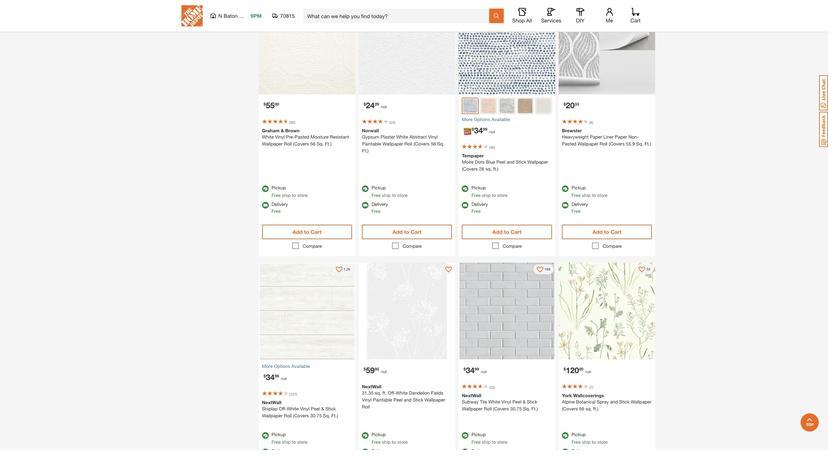 Task type: locate. For each thing, give the bounding box(es) containing it.
roll inside graham & brown white vinyl pre-pasted moisture resistant wallpaper roll (covers 56 sq. ft.)
[[284, 141, 292, 147]]

$ 34 99 /roll
[[464, 366, 487, 376], [264, 373, 287, 382]]

available shipping image
[[262, 202, 269, 209], [362, 202, 369, 209], [562, 202, 569, 209], [362, 450, 369, 451], [462, 450, 469, 451], [562, 450, 569, 451]]

pasted
[[295, 134, 309, 140], [562, 141, 577, 147]]

1 horizontal spatial off-
[[388, 391, 396, 396]]

& for nextwall shiplap off-white vinyl peel & stick wallpaper roll (covers 30.75 sq. ft.)
[[321, 407, 324, 412]]

roll down ( 107 )
[[284, 414, 292, 419]]

white down graham
[[262, 134, 274, 140]]

display image inside 189 dropdown button
[[537, 267, 543, 274]]

cart for gypsum plaster white abstract vinyl paintable wallpaper roll (covers 56 sq. ft.)
[[411, 229, 422, 236]]

more options available link up ( 107 )
[[262, 363, 352, 370]]

0 horizontal spatial pasted
[[295, 134, 309, 140]]

$
[[264, 102, 266, 107], [364, 102, 366, 107], [564, 102, 566, 107], [472, 127, 474, 132], [364, 367, 366, 372], [464, 367, 466, 372], [564, 367, 566, 372], [264, 374, 266, 379]]

and down dandelion
[[404, 398, 412, 403]]

off- right 'shiplap'
[[279, 407, 287, 412]]

delivery free for (
[[472, 202, 488, 214]]

nextwall up 31.35 on the bottom left
[[362, 384, 381, 390]]

alpine botanical spray and stick wallpaper (covers 56 sq. ft.) image
[[559, 263, 655, 360]]

0 vertical spatial available shipping image
[[462, 202, 469, 209]]

0 horizontal spatial available
[[292, 364, 310, 370]]

31.35
[[362, 391, 374, 396]]

3 add to cart button from the left
[[462, 225, 552, 240]]

store
[[297, 193, 308, 199], [397, 193, 408, 199], [497, 193, 508, 199], [597, 193, 608, 199], [297, 440, 308, 446], [397, 440, 408, 446], [497, 440, 508, 446], [597, 440, 608, 446]]

0 horizontal spatial 33
[[575, 102, 579, 107]]

2 horizontal spatial and
[[610, 400, 618, 405]]

ft.) down the spray
[[593, 407, 599, 412]]

wallpaper inside york wallcoverings alpine botanical spray and stick wallpaper (covers 56 sq. ft.)
[[631, 400, 652, 405]]

1 horizontal spatial more options available
[[462, 117, 510, 122]]

) for york wallcoverings
[[592, 386, 593, 390]]

24
[[366, 101, 375, 110]]

$ 34 99 /roll up the subway
[[464, 366, 487, 376]]

30.75
[[510, 407, 522, 412], [310, 414, 322, 419]]

1 horizontal spatial display image
[[537, 267, 543, 274]]

pre-
[[286, 134, 295, 140]]

$ 34 99 /roll up 'shiplap'
[[264, 373, 287, 382]]

stick
[[516, 159, 526, 165], [413, 398, 423, 403], [527, 400, 537, 405], [619, 400, 630, 405], [325, 407, 336, 412]]

to
[[292, 193, 296, 199], [392, 193, 396, 199], [492, 193, 496, 199], [592, 193, 596, 199], [304, 229, 309, 236], [404, 229, 409, 236], [504, 229, 509, 236], [604, 229, 609, 236], [292, 440, 296, 446], [392, 440, 396, 446], [492, 440, 496, 446], [592, 440, 596, 446]]

0 horizontal spatial options
[[274, 364, 290, 370]]

nextwall for subway
[[462, 393, 481, 399]]

99 inside $ 34 99
[[483, 127, 487, 132]]

pickup
[[272, 185, 286, 191], [372, 185, 386, 191], [472, 185, 486, 191], [572, 185, 586, 191], [272, 432, 286, 438], [372, 432, 386, 438], [472, 432, 486, 438], [572, 432, 586, 438]]

sq.
[[317, 141, 324, 147], [437, 141, 444, 147], [636, 141, 643, 147], [523, 407, 530, 412], [323, 414, 330, 419]]

2 vertical spatial &
[[321, 407, 324, 412]]

00 inside $ 120 00 /roll
[[579, 367, 584, 372]]

2 add from the left
[[393, 229, 403, 236]]

0 vertical spatial 95
[[490, 146, 494, 150]]

off-
[[388, 391, 396, 396], [279, 407, 287, 412]]

roll inside nextwall subway tile white vinyl peel & stick wallpaper roll (covers 30.75 sq. ft.)
[[484, 407, 492, 412]]

1 horizontal spatial ft.)
[[593, 407, 599, 412]]

white for shiplap off-white vinyl peel & stick wallpaper roll (covers 30.75 sq. ft.)
[[287, 407, 299, 412]]

3 delivery from the left
[[472, 202, 488, 207]]

vinyl inside nextwall shiplap off-white vinyl peel & stick wallpaper roll (covers 30.75 sq. ft.)
[[300, 407, 310, 412]]

2 horizontal spatial 56
[[579, 407, 584, 412]]

56
[[310, 141, 315, 147], [431, 141, 436, 147], [579, 407, 584, 412]]

0 vertical spatial paintable
[[362, 141, 381, 147]]

sq. left ft.
[[375, 391, 381, 396]]

0 vertical spatial &
[[281, 128, 284, 134]]

stick inside nextwall subway tile white vinyl peel & stick wallpaper roll (covers 30.75 sq. ft.)
[[527, 400, 537, 405]]

add for gypsum plaster white abstract vinyl paintable wallpaper roll (covers 56 sq. ft.)
[[393, 229, 403, 236]]

delivery
[[272, 202, 288, 207], [372, 202, 388, 207], [472, 202, 488, 207], [572, 202, 588, 207]]

1 vertical spatial sq.
[[375, 391, 381, 396]]

& for nextwall subway tile white vinyl peel & stick wallpaper roll (covers 30.75 sq. ft.)
[[523, 400, 526, 405]]

1 vertical spatial available
[[292, 364, 310, 370]]

1 horizontal spatial available
[[492, 117, 510, 122]]

off- right ft.
[[388, 391, 396, 396]]

1 vertical spatial paintable
[[373, 398, 392, 403]]

0 vertical spatial off-
[[388, 391, 396, 396]]

( up plaster
[[389, 120, 390, 125]]

stick inside nextwall 31.35 sq. ft. off-white dandelion fields vinyl paintable peel and stick wallpaper roll
[[413, 398, 423, 403]]

2 display image from the left
[[537, 267, 543, 274]]

white for subway tile white vinyl peel & stick wallpaper roll (covers 30.75 sq. ft.)
[[488, 400, 500, 405]]

nextwall shiplap off-white vinyl peel & stick wallpaper roll (covers 30.75 sq. ft.)
[[262, 400, 338, 419]]

shop
[[512, 17, 525, 23]]

pasted for 55
[[295, 134, 309, 140]]

0 vertical spatial nextwall
[[362, 384, 381, 390]]

paper
[[590, 134, 602, 140], [615, 134, 627, 140]]

pickup for 55's available for pickup icon
[[272, 185, 286, 191]]

sq. down botanical
[[586, 407, 592, 412]]

available for pickup image for /roll
[[362, 186, 369, 193]]

0 horizontal spatial nextwall
[[262, 400, 281, 406]]

2 horizontal spatial nextwall
[[462, 393, 481, 399]]

display image
[[336, 267, 343, 274], [537, 267, 543, 274]]

add to cart for white vinyl pre-pasted moisture resistant wallpaper roll (covers 56 sq. ft.)
[[293, 229, 322, 236]]

0 horizontal spatial 95
[[375, 367, 379, 372]]

compare for gypsum plaster white abstract vinyl paintable wallpaper roll (covers 56 sq. ft.)
[[403, 244, 422, 249]]

92
[[290, 120, 294, 125]]

nextwall subway tile white vinyl peel & stick wallpaper roll (covers 30.75 sq. ft.)
[[462, 393, 538, 412]]

roll inside nextwall 31.35 sq. ft. off-white dandelion fields vinyl paintable peel and stick wallpaper roll
[[362, 405, 370, 410]]

3 delivery free from the left
[[472, 202, 488, 214]]

nextwall 31.35 sq. ft. off-white dandelion fields vinyl paintable peel and stick wallpaper roll
[[362, 384, 445, 410]]

2 add to cart button from the left
[[362, 225, 452, 240]]

peel inside tempaper moire dots blue peel and stick wallpaper (covers 28 sq. ft.)
[[497, 159, 506, 165]]

paintable inside norwall gypsum plaster white abstract vinyl paintable wallpaper roll (covers 56 sq. ft.)
[[362, 141, 381, 147]]

2 vertical spatial sq.
[[586, 407, 592, 412]]

2 compare from the left
[[403, 244, 422, 249]]

wallpaper inside nextwall subway tile white vinyl peel & stick wallpaper roll (covers 30.75 sq. ft.)
[[462, 407, 483, 412]]

34 up the subway
[[466, 366, 475, 376]]

add
[[293, 229, 303, 236], [393, 229, 403, 236], [493, 229, 503, 236], [593, 229, 603, 236]]

white right plaster
[[396, 134, 408, 140]]

(covers inside norwall gypsum plaster white abstract vinyl paintable wallpaper roll (covers 56 sq. ft.)
[[414, 141, 430, 147]]

(covers down 107
[[293, 414, 309, 419]]

more options available up $ 34 99 in the right top of the page
[[462, 117, 510, 122]]

add for white vinyl pre-pasted moisture resistant wallpaper roll (covers 56 sq. ft.)
[[293, 229, 303, 236]]

&
[[281, 128, 284, 134], [523, 400, 526, 405], [321, 407, 324, 412]]

white inside nextwall subway tile white vinyl peel & stick wallpaper roll (covers 30.75 sq. ft.)
[[488, 400, 500, 405]]

roll inside norwall gypsum plaster white abstract vinyl paintable wallpaper roll (covers 56 sq. ft.)
[[405, 141, 412, 147]]

peel inside nextwall shiplap off-white vinyl peel & stick wallpaper roll (covers 30.75 sq. ft.)
[[311, 407, 320, 412]]

sq. inside nextwall subway tile white vinyl peel & stick wallpaper roll (covers 30.75 sq. ft.)
[[523, 407, 530, 412]]

0 vertical spatial available
[[492, 117, 510, 122]]

0 vertical spatial 30.75
[[510, 407, 522, 412]]

and right the spray
[[610, 400, 618, 405]]

pasted inside brewster heavyweight paper liner paper non- pasted wallpaper roll (covers 55.9 sq. ft.)
[[562, 141, 577, 147]]

30.75 inside nextwall subway tile white vinyl peel & stick wallpaper roll (covers 30.75 sq. ft.)
[[510, 407, 522, 412]]

available
[[492, 117, 510, 122], [292, 364, 310, 370]]

wallpaper
[[262, 141, 283, 147], [383, 141, 403, 147], [578, 141, 598, 147], [528, 159, 548, 165], [425, 398, 445, 403], [631, 400, 652, 405], [462, 407, 483, 412], [262, 414, 283, 419]]

display image for subway tile white vinyl peel & stick wallpaper roll (covers 30.75 sq. ft.)
[[537, 267, 543, 274]]

30.75 inside nextwall shiplap off-white vinyl peel & stick wallpaper roll (covers 30.75 sq. ft.)
[[310, 414, 322, 419]]

0 vertical spatial 00
[[275, 102, 279, 107]]

pasted down heavyweight
[[562, 141, 577, 147]]

1 vertical spatial 30.75
[[310, 414, 322, 419]]

roll inside nextwall shiplap off-white vinyl peel & stick wallpaper roll (covers 30.75 sq. ft.)
[[284, 414, 292, 419]]

0 horizontal spatial more options available link
[[262, 363, 352, 370]]

0 horizontal spatial more
[[262, 364, 273, 370]]

( 23 )
[[389, 120, 395, 125]]

ft.) for botanical
[[593, 407, 599, 412]]

white inside nextwall shiplap off-white vinyl peel & stick wallpaper roll (covers 30.75 sq. ft.)
[[287, 407, 299, 412]]

available down black & white icon
[[492, 117, 510, 122]]

1 vertical spatial available shipping image
[[262, 450, 269, 451]]

/roll inside $ 120 00 /roll
[[585, 370, 591, 375]]

nextwall inside nextwall 31.35 sq. ft. off-white dandelion fields vinyl paintable peel and stick wallpaper roll
[[362, 384, 381, 390]]

sq. inside york wallcoverings alpine botanical spray and stick wallpaper (covers 56 sq. ft.)
[[586, 407, 592, 412]]

0 vertical spatial more
[[462, 117, 473, 122]]

gypsum
[[362, 134, 379, 140]]

0 horizontal spatial $ 34 99 /roll
[[264, 373, 287, 382]]

wallpaper inside graham & brown white vinyl pre-pasted moisture resistant wallpaper roll (covers 56 sq. ft.)
[[262, 141, 283, 147]]

white right tile
[[488, 400, 500, 405]]

0 vertical spatial sq.
[[486, 166, 492, 172]]

vinyl inside nextwall subway tile white vinyl peel & stick wallpaper roll (covers 30.75 sq. ft.)
[[502, 400, 511, 405]]

wallpaper inside tempaper moire dots blue peel and stick wallpaper (covers 28 sq. ft.)
[[528, 159, 548, 165]]

1 delivery free from the left
[[272, 202, 288, 214]]

0 horizontal spatial available for pickup image
[[262, 186, 269, 193]]

3 add from the left
[[493, 229, 503, 236]]

more
[[462, 117, 473, 122], [262, 364, 273, 370]]

( for york wallcoverings
[[589, 386, 590, 390]]

(covers inside york wallcoverings alpine botanical spray and stick wallpaper (covers 56 sq. ft.)
[[562, 407, 578, 412]]

paintable down gypsum
[[362, 141, 381, 147]]

(covers down pre-
[[293, 141, 309, 147]]

3 compare from the left
[[503, 244, 522, 249]]

2 horizontal spatial &
[[523, 400, 526, 405]]

56 inside graham & brown white vinyl pre-pasted moisture resistant wallpaper roll (covers 56 sq. ft.)
[[310, 141, 315, 147]]

1 horizontal spatial 33
[[646, 268, 650, 272]]

add to cart button for white vinyl pre-pasted moisture resistant wallpaper roll (covers 56 sq. ft.)
[[262, 225, 352, 240]]

1 horizontal spatial 00
[[579, 367, 584, 372]]

1 vertical spatial nextwall
[[462, 393, 481, 399]]

0 horizontal spatial display image
[[446, 267, 452, 274]]

pearl grey image
[[536, 99, 551, 114]]

( up brewster heavyweight paper liner paper non- pasted wallpaper roll (covers 55.9 sq. ft.)
[[589, 120, 590, 125]]

1 horizontal spatial 99
[[475, 367, 479, 372]]

and inside tempaper moire dots blue peel and stick wallpaper (covers 28 sq. ft.)
[[507, 159, 515, 165]]

ft.) inside nextwall shiplap off-white vinyl peel & stick wallpaper roll (covers 30.75 sq. ft.)
[[331, 414, 338, 419]]

sq. inside norwall gypsum plaster white abstract vinyl paintable wallpaper roll (covers 56 sq. ft.)
[[437, 141, 444, 147]]

2 horizontal spatial sq.
[[586, 407, 592, 412]]

sq. inside tempaper moire dots blue peel and stick wallpaper (covers 28 sq. ft.)
[[486, 166, 492, 172]]

1 horizontal spatial options
[[474, 117, 490, 122]]

(
[[289, 120, 290, 125], [389, 120, 390, 125], [589, 120, 590, 125], [489, 146, 490, 150], [489, 386, 490, 390], [589, 386, 590, 390], [289, 393, 290, 397]]

feedback link image
[[819, 112, 828, 147]]

delivery free
[[272, 202, 288, 214], [372, 202, 388, 214], [472, 202, 488, 214], [572, 202, 588, 214]]

ft.) inside york wallcoverings alpine botanical spray and stick wallpaper (covers 56 sq. ft.)
[[593, 407, 599, 412]]

0 horizontal spatial off-
[[279, 407, 287, 412]]

( 7 )
[[589, 386, 593, 390]]

0 horizontal spatial more options available
[[262, 364, 310, 370]]

pickup free ship to store
[[272, 185, 308, 199], [372, 185, 408, 199], [472, 185, 508, 199], [572, 185, 608, 199], [272, 432, 308, 446], [372, 432, 408, 446], [472, 432, 508, 446], [572, 432, 608, 446]]

available for pickup image for the 31.35 sq. ft. off-white dandelion fields vinyl paintable peel and stick wallpaper roll image
[[362, 433, 369, 440]]

paintable
[[362, 141, 381, 147], [373, 398, 392, 403]]

(covers down moire
[[462, 166, 478, 172]]

( up "brown"
[[289, 120, 290, 125]]

1 display image from the left
[[446, 267, 452, 274]]

& inside nextwall shiplap off-white vinyl peel & stick wallpaper roll (covers 30.75 sq. ft.)
[[321, 407, 324, 412]]

1 vertical spatial ft.)
[[593, 407, 599, 412]]

1 add to cart button from the left
[[262, 225, 352, 240]]

nextwall inside nextwall subway tile white vinyl peel & stick wallpaper roll (covers 30.75 sq. ft.)
[[462, 393, 481, 399]]

2 add to cart from the left
[[393, 229, 422, 236]]

ft.) inside nextwall subway tile white vinyl peel & stick wallpaper roll (covers 30.75 sq. ft.)
[[531, 407, 538, 412]]

cart
[[631, 17, 641, 23], [311, 229, 322, 236], [411, 229, 422, 236], [511, 229, 522, 236], [611, 229, 622, 236]]

0 horizontal spatial sq.
[[375, 391, 381, 396]]

1 delivery from the left
[[272, 202, 288, 207]]

nextwall
[[362, 384, 381, 390], [462, 393, 481, 399], [262, 400, 281, 406]]

) up brewster heavyweight paper liner paper non- pasted wallpaper roll (covers 55.9 sq. ft.)
[[592, 120, 593, 125]]

1 horizontal spatial nextwall
[[362, 384, 381, 390]]

more options available
[[462, 117, 510, 122], [262, 364, 310, 370]]

1 vertical spatial more options available link
[[262, 363, 352, 370]]

ft.)
[[325, 141, 332, 147], [645, 141, 651, 147], [362, 148, 369, 154], [531, 407, 538, 412], [331, 414, 338, 419]]

1 horizontal spatial 30.75
[[510, 407, 522, 412]]

1 compare from the left
[[303, 244, 322, 249]]

me
[[606, 17, 613, 23]]

0 horizontal spatial display image
[[336, 267, 343, 274]]

roll down the abstract
[[405, 141, 412, 147]]

0 horizontal spatial &
[[281, 128, 284, 134]]

1 horizontal spatial 95
[[490, 146, 494, 150]]

59
[[366, 366, 375, 376]]

00 for 55
[[275, 102, 279, 107]]

0 vertical spatial pasted
[[295, 134, 309, 140]]

display image
[[446, 267, 452, 274], [639, 267, 645, 274]]

white right ft.
[[396, 391, 408, 396]]

available for pickup image
[[462, 186, 469, 193], [562, 186, 569, 193], [262, 433, 269, 440], [362, 433, 369, 440], [462, 433, 469, 440]]

1 vertical spatial 33
[[646, 268, 650, 272]]

$ 34 99
[[472, 126, 487, 135]]

1 add to cart from the left
[[293, 229, 322, 236]]

sq. for alpine
[[586, 407, 592, 412]]

2 paper from the left
[[615, 134, 627, 140]]

0 horizontal spatial 30.75
[[310, 414, 322, 419]]

1 horizontal spatial available shipping image
[[462, 202, 469, 209]]

1 horizontal spatial $ 34 99 /roll
[[464, 366, 487, 376]]

$ inside $ 24 29 /roll
[[364, 102, 366, 107]]

white inside norwall gypsum plaster white abstract vinyl paintable wallpaper roll (covers 56 sq. ft.)
[[396, 134, 408, 140]]

options up ( 107 )
[[274, 364, 290, 370]]

(covers down liner
[[609, 141, 625, 147]]

2 delivery free from the left
[[372, 202, 388, 214]]

blue
[[486, 159, 495, 165]]

0 vertical spatial 33
[[575, 102, 579, 107]]

nextwall up the subway
[[462, 393, 481, 399]]

add to cart button for gypsum plaster white abstract vinyl paintable wallpaper roll (covers 56 sq. ft.)
[[362, 225, 452, 240]]

0 horizontal spatial 00
[[275, 102, 279, 107]]

and right blue
[[507, 159, 515, 165]]

sq. right 28
[[486, 166, 492, 172]]

3 add to cart from the left
[[493, 229, 522, 236]]

roll down liner
[[600, 141, 608, 147]]

(covers down ( 22 )
[[493, 407, 509, 412]]

moire
[[462, 159, 474, 165]]

sq. inside nextwall 31.35 sq. ft. off-white dandelion fields vinyl paintable peel and stick wallpaper roll
[[375, 391, 381, 396]]

2 vertical spatial nextwall
[[262, 400, 281, 406]]

free
[[272, 193, 281, 199], [372, 193, 381, 199], [472, 193, 481, 199], [572, 193, 581, 199], [272, 209, 281, 214], [372, 209, 381, 214], [472, 209, 481, 214], [572, 209, 581, 214], [272, 440, 281, 446], [372, 440, 381, 446], [472, 440, 481, 446], [572, 440, 581, 446]]

add to cart
[[293, 229, 322, 236], [393, 229, 422, 236], [493, 229, 522, 236], [593, 229, 622, 236]]

1 vertical spatial &
[[523, 400, 526, 405]]

1 vertical spatial 95
[[375, 367, 379, 372]]

nextwall up 'shiplap'
[[262, 400, 281, 406]]

sq. inside nextwall shiplap off-white vinyl peel & stick wallpaper roll (covers 30.75 sq. ft.)
[[323, 414, 330, 419]]

1 vertical spatial 00
[[579, 367, 584, 372]]

2 display image from the left
[[639, 267, 645, 274]]

(covers inside nextwall subway tile white vinyl peel & stick wallpaper roll (covers 30.75 sq. ft.)
[[493, 407, 509, 412]]

pickup for available for pickup icon to the right
[[572, 432, 586, 438]]

(covers down alpine
[[562, 407, 578, 412]]

4 add to cart from the left
[[593, 229, 622, 236]]

available for pickup image
[[262, 186, 269, 193], [362, 186, 369, 193], [562, 433, 569, 440]]

the home depot logo image
[[181, 5, 203, 26]]

more options available link
[[462, 116, 552, 123], [262, 363, 352, 370]]

live chat image
[[819, 75, 828, 111]]

1 vertical spatial more options available
[[262, 364, 310, 370]]

sq. inside brewster heavyweight paper liner paper non- pasted wallpaper roll (covers 55.9 sq. ft.)
[[636, 141, 643, 147]]

70815 button
[[272, 13, 295, 19]]

) up nextwall subway tile white vinyl peel & stick wallpaper roll (covers 30.75 sq. ft.)
[[494, 386, 495, 390]]

( up nextwall subway tile white vinyl peel & stick wallpaper roll (covers 30.75 sq. ft.)
[[489, 386, 490, 390]]

34 down blue moon icon
[[474, 126, 483, 135]]

all
[[526, 17, 532, 23]]

1 horizontal spatial available for pickup image
[[362, 186, 369, 193]]

$ inside '$ 20 33'
[[564, 102, 566, 107]]

coral image
[[481, 99, 496, 114]]

options up $ 34 99 in the right top of the page
[[474, 117, 490, 122]]

options
[[474, 117, 490, 122], [274, 364, 290, 370]]

1 vertical spatial more
[[262, 364, 273, 370]]

display image left 1.2k
[[336, 267, 343, 274]]

nextwall inside nextwall shiplap off-white vinyl peel & stick wallpaper roll (covers 30.75 sq. ft.)
[[262, 400, 281, 406]]

00
[[275, 102, 279, 107], [579, 367, 584, 372]]

brown
[[285, 128, 300, 134]]

33 button
[[636, 265, 654, 275]]

0 horizontal spatial and
[[404, 398, 412, 403]]

/roll inside $ 24 29 /roll
[[381, 105, 387, 109]]

ft.) inside tempaper moire dots blue peel and stick wallpaper (covers 28 sq. ft.)
[[493, 166, 499, 172]]

(covers
[[293, 141, 309, 147], [414, 141, 430, 147], [609, 141, 625, 147], [462, 166, 478, 172], [493, 407, 509, 412], [562, 407, 578, 412], [293, 414, 309, 419]]

white
[[262, 134, 274, 140], [396, 134, 408, 140], [396, 391, 408, 396], [488, 400, 500, 405], [287, 407, 299, 412]]

1 add from the left
[[293, 229, 303, 236]]

34 up 'shiplap'
[[266, 373, 275, 382]]

white down 107
[[287, 407, 299, 412]]

roll down pre-
[[284, 141, 292, 147]]

0 vertical spatial ft.)
[[493, 166, 499, 172]]

ft.) down blue
[[493, 166, 499, 172]]

1 horizontal spatial paper
[[615, 134, 627, 140]]

1 horizontal spatial 56
[[431, 141, 436, 147]]

) up wallcoverings
[[592, 386, 593, 390]]

31.35 sq. ft. off-white dandelion fields vinyl paintable peel and stick wallpaper roll image
[[359, 263, 455, 360]]

1 horizontal spatial more options available link
[[462, 116, 552, 123]]

pasted down "brown"
[[295, 134, 309, 140]]

/roll for the subway tile white vinyl peel & stick wallpaper roll (covers 30.75 sq. ft.) image
[[481, 370, 487, 375]]

white inside graham & brown white vinyl pre-pasted moisture resistant wallpaper roll (covers 56 sq. ft.)
[[262, 134, 274, 140]]

available shipping image
[[462, 202, 469, 209], [262, 450, 269, 451]]

display image left 189
[[537, 267, 543, 274]]

2 horizontal spatial 99
[[483, 127, 487, 132]]

1 horizontal spatial more
[[462, 117, 473, 122]]

1 horizontal spatial display image
[[639, 267, 645, 274]]

more options available up ( 107 )
[[262, 364, 310, 370]]

1 vertical spatial pasted
[[562, 141, 577, 147]]

available for pickup image for 55
[[262, 186, 269, 193]]

compare
[[303, 244, 322, 249], [403, 244, 422, 249], [503, 244, 522, 249], [603, 244, 622, 249]]

4 compare from the left
[[603, 244, 622, 249]]

) up plaster
[[394, 120, 395, 125]]

34
[[474, 126, 483, 135], [466, 366, 475, 376], [266, 373, 275, 382]]

paper left liner
[[590, 134, 602, 140]]

available up ( 107 )
[[292, 364, 310, 370]]

vinyl inside norwall gypsum plaster white abstract vinyl paintable wallpaper roll (covers 56 sq. ft.)
[[428, 134, 438, 140]]

and inside york wallcoverings alpine botanical spray and stick wallpaper (covers 56 sq. ft.)
[[610, 400, 618, 405]]

liner
[[604, 134, 614, 140]]

tile
[[480, 400, 487, 405]]

( up wallcoverings
[[589, 386, 590, 390]]

paper up 55.9
[[615, 134, 627, 140]]

( 22 )
[[489, 386, 495, 390]]

1 vertical spatial off-
[[279, 407, 287, 412]]

pickup for shiplap off-white vinyl peel & stick wallpaper roll (covers 30.75 sq. ft.) image's available for pickup image
[[272, 432, 286, 438]]

display image inside "33" dropdown button
[[639, 267, 645, 274]]

add to cart button
[[262, 225, 352, 240], [362, 225, 452, 240], [462, 225, 552, 240], [562, 225, 652, 240]]

0 vertical spatial more options available
[[462, 117, 510, 122]]

roll down 31.35 on the bottom left
[[362, 405, 370, 410]]

0 vertical spatial 99
[[483, 127, 487, 132]]

) for nextwall
[[494, 386, 495, 390]]

20
[[566, 101, 575, 110]]

(covers down the abstract
[[414, 141, 430, 147]]

display image for (
[[336, 267, 343, 274]]

1 horizontal spatial &
[[321, 407, 324, 412]]

22
[[490, 386, 494, 390]]

4 delivery free from the left
[[572, 202, 588, 214]]

1 horizontal spatial sq.
[[486, 166, 492, 172]]

/roll inside $ 59 95 /roll
[[381, 370, 387, 375]]

cart for white vinyl pre-pasted moisture resistant wallpaper roll (covers 56 sq. ft.)
[[311, 229, 322, 236]]

0 horizontal spatial available shipping image
[[262, 450, 269, 451]]

4 add to cart button from the left
[[562, 225, 652, 240]]

more options available link down black & white icon
[[462, 116, 552, 123]]

2 vertical spatial 99
[[275, 374, 279, 379]]

) for brewster
[[592, 120, 593, 125]]

1 display image from the left
[[336, 267, 343, 274]]

vinyl inside graham & brown white vinyl pre-pasted moisture resistant wallpaper roll (covers 56 sq. ft.)
[[275, 134, 285, 140]]

peel inside nextwall subway tile white vinyl peel & stick wallpaper roll (covers 30.75 sq. ft.)
[[513, 400, 522, 405]]

1 horizontal spatial and
[[507, 159, 515, 165]]

( for norwall
[[389, 120, 390, 125]]

0 vertical spatial more options available link
[[462, 116, 552, 123]]

& inside nextwall subway tile white vinyl peel & stick wallpaper roll (covers 30.75 sq. ft.)
[[523, 400, 526, 405]]

00 up wallcoverings
[[579, 367, 584, 372]]

0 horizontal spatial paper
[[590, 134, 602, 140]]

graham & brown white vinyl pre-pasted moisture resistant wallpaper roll (covers 56 sq. ft.)
[[262, 128, 349, 147]]

0 horizontal spatial 56
[[310, 141, 315, 147]]

4 add from the left
[[593, 229, 603, 236]]

pasted inside graham & brown white vinyl pre-pasted moisture resistant wallpaper roll (covers 56 sq. ft.)
[[295, 134, 309, 140]]

ft.) inside graham & brown white vinyl pre-pasted moisture resistant wallpaper roll (covers 56 sq. ft.)
[[325, 141, 332, 147]]

roll down tile
[[484, 407, 492, 412]]

0 horizontal spatial ft.)
[[493, 166, 499, 172]]

) up "brown"
[[294, 120, 295, 125]]

1 horizontal spatial pasted
[[562, 141, 577, 147]]

pickup free ship to store for available for pickup icon to the right
[[572, 432, 608, 446]]

99
[[483, 127, 487, 132], [475, 367, 479, 372], [275, 374, 279, 379]]

ft.)
[[493, 166, 499, 172], [593, 407, 599, 412]]

display image inside 1.2k dropdown button
[[336, 267, 343, 274]]

00 up graham
[[275, 102, 279, 107]]

wallpaper inside nextwall 31.35 sq. ft. off-white dandelion fields vinyl paintable peel and stick wallpaper roll
[[425, 398, 445, 403]]

blue moon image
[[463, 99, 477, 113]]

00 inside $ 55 00
[[275, 102, 279, 107]]

paintable down ft.
[[373, 398, 392, 403]]

add to cart for gypsum plaster white abstract vinyl paintable wallpaper roll (covers 56 sq. ft.)
[[393, 229, 422, 236]]

services button
[[541, 8, 562, 24]]

pickup free ship to store for available for pickup image associated with the subway tile white vinyl peel & stick wallpaper roll (covers 30.75 sq. ft.) image
[[472, 432, 508, 446]]

2 delivery from the left
[[372, 202, 388, 207]]



Task type: vqa. For each thing, say whether or not it's contained in the screenshot.
15 on the bottom right of page
no



Task type: describe. For each thing, give the bounding box(es) containing it.
( 8 )
[[589, 120, 593, 125]]

) up nextwall shiplap off-white vinyl peel & stick wallpaper roll (covers 30.75 sq. ft.)
[[296, 393, 297, 397]]

delivery for (
[[472, 202, 488, 207]]

heavyweight
[[562, 134, 589, 140]]

york wallcoverings alpine botanical spray and stick wallpaper (covers 56 sq. ft.)
[[562, 393, 652, 412]]

29
[[375, 102, 379, 107]]

add to cart button for (
[[462, 225, 552, 240]]

stick inside tempaper moire dots blue peel and stick wallpaper (covers 28 sq. ft.)
[[516, 159, 526, 165]]

white for white vinyl pre-pasted moisture resistant wallpaper roll (covers 56 sq. ft.)
[[262, 134, 274, 140]]

( up nextwall shiplap off-white vinyl peel & stick wallpaper roll (covers 30.75 sq. ft.)
[[289, 393, 290, 397]]

and for dots
[[507, 159, 515, 165]]

brewster
[[562, 128, 582, 134]]

fields
[[431, 391, 443, 396]]

brewster heavyweight paper liner paper non- pasted wallpaper roll (covers 55.9 sq. ft.)
[[562, 128, 651, 147]]

( for brewster
[[589, 120, 590, 125]]

(covers inside brewster heavyweight paper liner paper non- pasted wallpaper roll (covers 55.9 sq. ft.)
[[609, 141, 625, 147]]

and for alpine
[[610, 400, 618, 405]]

pickup for available for pickup image corresponding to the 31.35 sq. ft. off-white dandelion fields vinyl paintable peel and stick wallpaper roll image
[[372, 432, 386, 438]]

pickup free ship to store for available for pickup image corresponding to the 31.35 sq. ft. off-white dandelion fields vinyl paintable peel and stick wallpaper roll image
[[372, 432, 408, 446]]

189 button
[[533, 265, 554, 275]]

pickup free ship to store for 55's available for pickup icon
[[272, 185, 308, 199]]

pickup for available for pickup image associated with the subway tile white vinyl peel & stick wallpaper roll (covers 30.75 sq. ft.) image
[[472, 432, 486, 438]]

0 vertical spatial options
[[474, 117, 490, 122]]

delivery free for gypsum plaster white abstract vinyl paintable wallpaper roll (covers 56 sq. ft.)
[[372, 202, 388, 214]]

( 107 )
[[289, 393, 297, 397]]

york
[[562, 393, 572, 399]]

95 inside $ 59 95 /roll
[[375, 367, 379, 372]]

subway
[[462, 400, 479, 405]]

tempaper
[[462, 153, 484, 159]]

cart link
[[628, 8, 643, 24]]

pickup free ship to store for available for pickup icon related to /roll
[[372, 185, 408, 199]]

subway tile white vinyl peel & stick wallpaper roll (covers 30.75 sq. ft.) image
[[459, 263, 555, 360]]

me button
[[599, 8, 620, 24]]

189
[[544, 268, 550, 272]]

add to cart for (
[[493, 229, 522, 236]]

$ inside $ 120 00 /roll
[[564, 367, 566, 372]]

diy button
[[570, 8, 591, 24]]

1 vertical spatial 99
[[475, 367, 479, 372]]

dandelion
[[409, 391, 430, 396]]

gypsum plaster white abstract vinyl paintable wallpaper roll (covers 56 sq. ft.) image
[[359, 0, 455, 95]]

wallpaper inside norwall gypsum plaster white abstract vinyl paintable wallpaper roll (covers 56 sq. ft.)
[[383, 141, 403, 147]]

pickup free ship to store for shiplap off-white vinyl peel & stick wallpaper roll (covers 30.75 sq. ft.) image's available for pickup image
[[272, 432, 308, 446]]

pasted for 20
[[562, 141, 577, 147]]

120
[[566, 366, 579, 376]]

1.2k button
[[333, 265, 354, 275]]

moire dots blue peel and stick wallpaper (covers 28 sq. ft.) image
[[459, 0, 555, 95]]

9pm
[[250, 13, 262, 19]]

107
[[290, 393, 296, 397]]

00 for 120
[[579, 367, 584, 372]]

dots
[[475, 159, 485, 165]]

7
[[590, 386, 592, 390]]

rouge
[[239, 13, 255, 19]]

( for nextwall
[[489, 386, 490, 390]]

$ inside $ 34 99
[[472, 127, 474, 132]]

stick inside nextwall shiplap off-white vinyl peel & stick wallpaper roll (covers 30.75 sq. ft.)
[[325, 407, 336, 412]]

$ 55 00
[[264, 101, 279, 110]]

plaster
[[381, 134, 395, 140]]

0 horizontal spatial 99
[[275, 374, 279, 379]]

/roll for the 31.35 sq. ft. off-white dandelion fields vinyl paintable peel and stick wallpaper roll image
[[381, 370, 387, 375]]

resistant
[[330, 134, 349, 140]]

white inside nextwall 31.35 sq. ft. off-white dandelion fields vinyl paintable peel and stick wallpaper roll
[[396, 391, 408, 396]]

55.9
[[626, 141, 635, 147]]

$ 20 33
[[564, 101, 579, 110]]

more for the right more options available link
[[462, 117, 473, 122]]

delivery for gypsum plaster white abstract vinyl paintable wallpaper roll (covers 56 sq. ft.)
[[372, 202, 388, 207]]

nextwall for 31.35
[[362, 384, 381, 390]]

( 95 )
[[489, 146, 495, 150]]

white vinyl pre-pasted moisture resistant wallpaper roll (covers 56 sq. ft.) image
[[259, 0, 355, 95]]

( for graham & brown
[[289, 120, 290, 125]]

shop all button
[[512, 8, 533, 24]]

compare for (
[[503, 244, 522, 249]]

/roll for alpine botanical spray and stick wallpaper (covers 56 sq. ft.) image
[[585, 370, 591, 375]]

wallpaper inside nextwall shiplap off-white vinyl peel & stick wallpaper roll (covers 30.75 sq. ft.)
[[262, 414, 283, 419]]

& inside graham & brown white vinyl pre-pasted moisture resistant wallpaper roll (covers 56 sq. ft.)
[[281, 128, 284, 134]]

ft.) inside brewster heavyweight paper liner paper non- pasted wallpaper roll (covers 55.9 sq. ft.)
[[645, 141, 651, 147]]

8
[[590, 120, 592, 125]]

(covers inside graham & brown white vinyl pre-pasted moisture resistant wallpaper roll (covers 56 sq. ft.)
[[293, 141, 309, 147]]

$ inside $ 59 95 /roll
[[364, 367, 366, 372]]

30.75 for shiplap off-white vinyl peel & stick wallpaper roll (covers 30.75 sq. ft.)
[[310, 414, 322, 419]]

shiplap
[[262, 407, 278, 412]]

n
[[218, 13, 222, 19]]

services
[[541, 17, 561, 23]]

1.2k
[[344, 268, 350, 272]]

28
[[479, 166, 484, 172]]

baton
[[224, 13, 238, 19]]

ft.) inside norwall gypsum plaster white abstract vinyl paintable wallpaper roll (covers 56 sq. ft.)
[[362, 148, 369, 154]]

30.75 for subway tile white vinyl peel & stick wallpaper roll (covers 30.75 sq. ft.)
[[510, 407, 522, 412]]

4 delivery from the left
[[572, 202, 588, 207]]

wallcoverings
[[573, 393, 604, 399]]

vinyl inside nextwall 31.35 sq. ft. off-white dandelion fields vinyl paintable peel and stick wallpaper roll
[[362, 398, 372, 403]]

) for norwall
[[394, 120, 395, 125]]

turmeric image
[[518, 99, 533, 114]]

33 inside dropdown button
[[646, 268, 650, 272]]

shiplap off-white vinyl peel & stick wallpaper roll (covers 30.75 sq. ft.) image
[[259, 263, 355, 360]]

alpine
[[562, 400, 575, 405]]

non-
[[629, 134, 639, 140]]

sq. for dots
[[486, 166, 492, 172]]

white for gypsum plaster white abstract vinyl paintable wallpaper roll (covers 56 sq. ft.)
[[396, 134, 408, 140]]

stick inside york wallcoverings alpine botanical spray and stick wallpaper (covers 56 sq. ft.)
[[619, 400, 630, 405]]

shop all
[[512, 17, 532, 23]]

vinyl for nextwall subway tile white vinyl peel & stick wallpaper roll (covers 30.75 sq. ft.)
[[502, 400, 511, 405]]

roll inside brewster heavyweight paper liner paper non- pasted wallpaper roll (covers 55.9 sq. ft.)
[[600, 141, 608, 147]]

sq. inside graham & brown white vinyl pre-pasted moisture resistant wallpaper roll (covers 56 sq. ft.)
[[317, 141, 324, 147]]

norwall
[[362, 128, 379, 134]]

56 inside york wallcoverings alpine botanical spray and stick wallpaper (covers 56 sq. ft.)
[[579, 407, 584, 412]]

and inside nextwall 31.35 sq. ft. off-white dandelion fields vinyl paintable peel and stick wallpaper roll
[[404, 398, 412, 403]]

$ 120 00 /roll
[[564, 366, 591, 376]]

What can we help you find today? search field
[[307, 9, 489, 23]]

33 inside '$ 20 33'
[[575, 102, 579, 107]]

70815
[[280, 13, 295, 19]]

wallpaper inside brewster heavyweight paper liner paper non- pasted wallpaper roll (covers 55.9 sq. ft.)
[[578, 141, 598, 147]]

available for pickup image for shiplap off-white vinyl peel & stick wallpaper roll (covers 30.75 sq. ft.) image
[[262, 433, 269, 440]]

) for graham & brown
[[294, 120, 295, 125]]

pickup for available for pickup icon related to /roll
[[372, 185, 386, 191]]

compare for white vinyl pre-pasted moisture resistant wallpaper roll (covers 56 sq. ft.)
[[303, 244, 322, 249]]

vinyl for nextwall shiplap off-white vinyl peel & stick wallpaper roll (covers 30.75 sq. ft.)
[[300, 407, 310, 412]]

/roll for gypsum plaster white abstract vinyl paintable wallpaper roll (covers 56 sq. ft.) image
[[381, 105, 387, 109]]

spray
[[597, 400, 609, 405]]

(covers inside tempaper moire dots blue peel and stick wallpaper (covers 28 sq. ft.)
[[462, 166, 478, 172]]

moisture
[[311, 134, 329, 140]]

botanical
[[576, 400, 596, 405]]

55
[[266, 101, 275, 110]]

( 92 )
[[289, 120, 295, 125]]

abstract
[[409, 134, 427, 140]]

tempaper moire dots blue peel and stick wallpaper (covers 28 sq. ft.)
[[462, 153, 548, 172]]

graham
[[262, 128, 280, 134]]

ft.) for blue
[[493, 166, 499, 172]]

off- inside nextwall 31.35 sq. ft. off-white dandelion fields vinyl paintable peel and stick wallpaper roll
[[388, 391, 396, 396]]

1 vertical spatial options
[[274, 364, 290, 370]]

ft.
[[383, 391, 387, 396]]

delivery free for white vinyl pre-pasted moisture resistant wallpaper roll (covers 56 sq. ft.)
[[272, 202, 288, 214]]

vinyl for graham & brown white vinyl pre-pasted moisture resistant wallpaper roll (covers 56 sq. ft.)
[[275, 134, 285, 140]]

( up blue
[[489, 146, 490, 150]]

norwall gypsum plaster white abstract vinyl paintable wallpaper roll (covers 56 sq. ft.)
[[362, 128, 444, 154]]

diy
[[576, 17, 585, 23]]

2 horizontal spatial available for pickup image
[[562, 433, 569, 440]]

off- inside nextwall shiplap off-white vinyl peel & stick wallpaper roll (covers 30.75 sq. ft.)
[[279, 407, 287, 412]]

black & white image
[[500, 99, 514, 114]]

n baton rouge
[[218, 13, 255, 19]]

) up blue
[[494, 146, 495, 150]]

56 inside norwall gypsum plaster white abstract vinyl paintable wallpaper roll (covers 56 sq. ft.)
[[431, 141, 436, 147]]

peel inside nextwall 31.35 sq. ft. off-white dandelion fields vinyl paintable peel and stick wallpaper roll
[[394, 398, 403, 403]]

cart for (
[[511, 229, 522, 236]]

(covers inside nextwall shiplap off-white vinyl peel & stick wallpaper roll (covers 30.75 sq. ft.)
[[293, 414, 309, 419]]

heavyweight paper liner paper non-pasted wallpaper roll (covers 55.9 sq. ft.) image
[[559, 0, 655, 95]]

more for the left more options available link
[[262, 364, 273, 370]]

available for pickup image for the subway tile white vinyl peel & stick wallpaper roll (covers 30.75 sq. ft.) image
[[462, 433, 469, 440]]

1 paper from the left
[[590, 134, 602, 140]]

$ inside $ 55 00
[[264, 102, 266, 107]]

$ 59 95 /roll
[[364, 366, 387, 376]]

nextwall for shiplap
[[262, 400, 281, 406]]

23
[[390, 120, 394, 125]]

add for (
[[493, 229, 503, 236]]

$ 24 29 /roll
[[364, 101, 387, 110]]

paintable inside nextwall 31.35 sq. ft. off-white dandelion fields vinyl paintable peel and stick wallpaper roll
[[373, 398, 392, 403]]

delivery for white vinyl pre-pasted moisture resistant wallpaper roll (covers 56 sq. ft.)
[[272, 202, 288, 207]]



